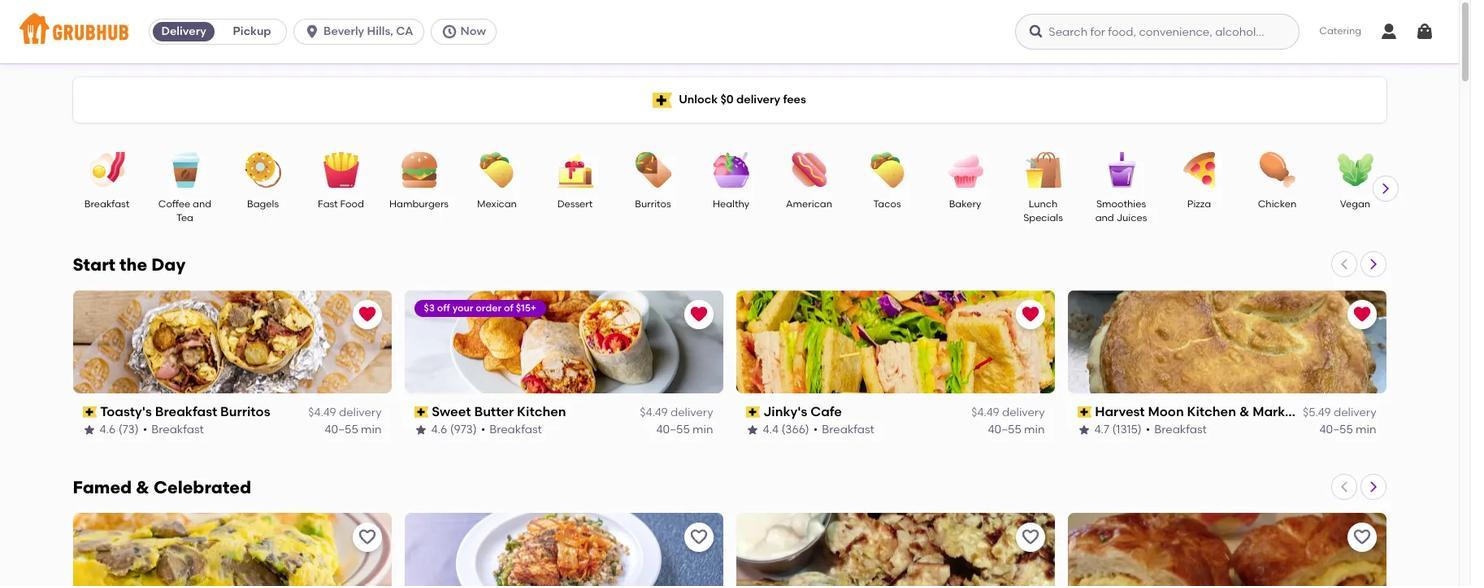 Task type: vqa. For each thing, say whether or not it's contained in the screenshot.
3rd Star icon from the right
yes



Task type: locate. For each thing, give the bounding box(es) containing it.
2 horizontal spatial subscription pass image
[[1078, 407, 1092, 418]]

subscription pass image left jinky's
[[746, 407, 760, 418]]

and inside smoothies and juices
[[1096, 213, 1115, 224]]

coffee and tea
[[158, 198, 212, 224]]

caret right icon image
[[1380, 182, 1393, 195], [1367, 258, 1380, 271], [1367, 480, 1380, 493]]

chicken
[[1259, 198, 1297, 210]]

1 saved restaurant image from the left
[[357, 305, 377, 324]]

$3 off your order of $15+
[[424, 302, 537, 314]]

subscription pass image left harvest at the bottom right of the page
[[1078, 407, 1092, 418]]

4 • from the left
[[1146, 423, 1151, 436]]

specials
[[1024, 213, 1063, 224]]

&
[[1240, 404, 1250, 420], [136, 477, 149, 498]]

breakfast for toasty's breakfast burritos
[[151, 423, 204, 436]]

0 horizontal spatial and
[[193, 198, 212, 210]]

caret left icon image down vegan
[[1338, 258, 1351, 271]]

2 $4.49 from the left
[[640, 406, 668, 420]]

caret left icon image for start the day
[[1338, 258, 1351, 271]]

mexican image
[[469, 152, 526, 188]]

$4.49
[[308, 406, 336, 420], [640, 406, 668, 420], [972, 406, 1000, 420]]

• for butter
[[481, 423, 486, 436]]

1 horizontal spatial $4.49 delivery
[[640, 406, 714, 420]]

1 caret left icon image from the top
[[1338, 258, 1351, 271]]

kitchen right butter
[[517, 404, 566, 420]]

1 save this restaurant button from the left
[[353, 523, 382, 552]]

4 saved restaurant button from the left
[[1348, 300, 1377, 329]]

0 vertical spatial and
[[193, 198, 212, 210]]

star icon image left 4.4
[[746, 423, 759, 436]]

burritos image
[[625, 152, 682, 188]]

40–55
[[325, 423, 358, 436], [657, 423, 690, 436], [988, 423, 1022, 436], [1320, 423, 1354, 436]]

jinky's cafe
[[764, 404, 842, 420]]

save this restaurant button
[[353, 523, 382, 552], [684, 523, 714, 552], [1016, 523, 1045, 552], [1348, 523, 1377, 552]]

svg image
[[304, 24, 320, 40], [441, 24, 457, 40]]

dessert
[[558, 198, 593, 210]]

fees
[[783, 93, 807, 106]]

saved restaurant button for harvest moon kitchen & marketplace
[[1348, 300, 1377, 329]]

3 • breakfast from the left
[[814, 423, 875, 436]]

star icon image for toasty's breakfast burritos
[[83, 423, 96, 436]]

• breakfast down moon
[[1146, 423, 1207, 436]]

4 min from the left
[[1356, 423, 1377, 436]]

• breakfast for breakfast
[[143, 423, 204, 436]]

2 • breakfast from the left
[[481, 423, 542, 436]]

1 horizontal spatial $4.49
[[640, 406, 668, 420]]

1 $4.49 from the left
[[308, 406, 336, 420]]

2 vertical spatial caret right icon image
[[1367, 480, 1380, 493]]

0 horizontal spatial burritos
[[220, 404, 270, 420]]

min for toasty's breakfast burritos
[[361, 423, 382, 436]]

breakfast down cafe
[[822, 423, 875, 436]]

3 saved restaurant image from the left
[[1353, 305, 1372, 324]]

kitchen
[[517, 404, 566, 420], [1188, 404, 1237, 420]]

harvest moon kitchen & marketplace logo image
[[1068, 290, 1387, 394]]

subscription pass image left sweet
[[414, 407, 429, 418]]

toasty's
[[100, 404, 152, 420]]

0 vertical spatial caret right icon image
[[1380, 182, 1393, 195]]

• breakfast for moon
[[1146, 423, 1207, 436]]

marketplace
[[1253, 404, 1335, 420]]

1 vertical spatial &
[[136, 477, 149, 498]]

breakfast down moon
[[1155, 423, 1207, 436]]

subscription pass image
[[414, 407, 429, 418], [746, 407, 760, 418], [1078, 407, 1092, 418]]

saved restaurant button
[[353, 300, 382, 329], [684, 300, 714, 329], [1016, 300, 1045, 329], [1348, 300, 1377, 329]]

2 40–55 min from the left
[[657, 423, 714, 436]]

• for breakfast
[[143, 423, 147, 436]]

0 horizontal spatial $4.49
[[308, 406, 336, 420]]

$4.49 delivery for kitchen
[[640, 406, 714, 420]]

2 min from the left
[[693, 423, 714, 436]]

saved restaurant image for harvest moon kitchen & marketplace
[[1353, 305, 1372, 324]]

juices
[[1117, 213, 1148, 224]]

breakfast down toasty's breakfast burritos
[[151, 423, 204, 436]]

vegan
[[1341, 198, 1371, 210]]

your
[[453, 302, 474, 314]]

vegan image
[[1327, 152, 1384, 188]]

bakery image
[[937, 152, 994, 188]]

1 subscription pass image from the left
[[414, 407, 429, 418]]

$4.49 delivery for burritos
[[308, 406, 382, 420]]

grubhub plus flag logo image
[[653, 92, 673, 108]]

• breakfast down cafe
[[814, 423, 875, 436]]

1 vertical spatial and
[[1096, 213, 1115, 224]]

burritos down toasty's breakfast burritos logo
[[220, 404, 270, 420]]

star icon image for sweet butter kitchen
[[414, 423, 427, 436]]

and
[[193, 198, 212, 210], [1096, 213, 1115, 224]]

saved restaurant image
[[357, 305, 377, 324], [689, 305, 709, 324], [1353, 305, 1372, 324]]

2 horizontal spatial $4.49 delivery
[[972, 406, 1045, 420]]

healthy image
[[703, 152, 760, 188]]

breakfast down sweet butter kitchen
[[490, 423, 542, 436]]

1 kitchen from the left
[[517, 404, 566, 420]]

1 star icon image from the left
[[83, 423, 96, 436]]

0 horizontal spatial svg image
[[304, 24, 320, 40]]

now button
[[431, 19, 503, 45]]

the farm of beverly hills logo image
[[405, 513, 723, 586]]

1 • from the left
[[143, 423, 147, 436]]

•
[[143, 423, 147, 436], [481, 423, 486, 436], [814, 423, 818, 436], [1146, 423, 1151, 436]]

4 save this restaurant button from the left
[[1348, 523, 1377, 552]]

$4.49 delivery
[[308, 406, 382, 420], [640, 406, 714, 420], [972, 406, 1045, 420]]

factor's famous deli logo image
[[736, 513, 1055, 586]]

bagels
[[247, 198, 279, 210]]

4.7
[[1095, 423, 1110, 436]]

4.6 (73)
[[100, 423, 139, 436]]

jinky's
[[764, 404, 808, 420]]

svg image for now
[[441, 24, 457, 40]]

1 • breakfast from the left
[[143, 423, 204, 436]]

harvest
[[1095, 404, 1145, 420]]

40–55 for sweet butter kitchen
[[657, 423, 690, 436]]

2 save this restaurant image from the left
[[689, 528, 709, 547]]

delivery
[[161, 24, 206, 38]]

2 kitchen from the left
[[1188, 404, 1237, 420]]

and inside coffee and tea
[[193, 198, 212, 210]]

0 horizontal spatial 4.6
[[100, 423, 116, 436]]

$3
[[424, 302, 435, 314]]

1 vertical spatial caret left icon image
[[1338, 480, 1351, 493]]

caret left icon image down $5.49 delivery
[[1338, 480, 1351, 493]]

subscription pass image
[[83, 407, 97, 418]]

sweet
[[432, 404, 471, 420]]

caret left icon image
[[1338, 258, 1351, 271], [1338, 480, 1351, 493]]

0 vertical spatial caret left icon image
[[1338, 258, 1351, 271]]

breakfast down breakfast image
[[84, 198, 129, 210]]

1 vertical spatial caret right icon image
[[1367, 258, 1380, 271]]

breakfast for jinky's cafe
[[822, 423, 875, 436]]

4 40–55 from the left
[[1320, 423, 1354, 436]]

2 svg image from the left
[[441, 24, 457, 40]]

& right the famed on the left of the page
[[136, 477, 149, 498]]

breakfast image
[[78, 152, 135, 188]]

1 saved restaurant button from the left
[[353, 300, 382, 329]]

2 $4.49 delivery from the left
[[640, 406, 714, 420]]

sweet butter kitchen logo image
[[405, 290, 723, 394]]

• right "(366)"
[[814, 423, 818, 436]]

svg image for beverly hills, ca
[[304, 24, 320, 40]]

save this restaurant image for save this restaurant button associated with factor's famous deli logo
[[1021, 528, 1040, 547]]

0 horizontal spatial saved restaurant image
[[357, 305, 377, 324]]

lunch
[[1029, 198, 1058, 210]]

1 horizontal spatial svg image
[[441, 24, 457, 40]]

pickup button
[[218, 19, 286, 45]]

famed & celebrated
[[73, 477, 251, 498]]

save this restaurant image for save this restaurant button for the farm of beverly hills logo on the bottom of the page
[[689, 528, 709, 547]]

2 save this restaurant button from the left
[[684, 523, 714, 552]]

coffee
[[158, 198, 190, 210]]

2 saved restaurant image from the left
[[689, 305, 709, 324]]

star icon image for harvest moon kitchen & marketplace
[[1078, 423, 1091, 436]]

breakfast
[[84, 198, 129, 210], [155, 404, 217, 420], [151, 423, 204, 436], [490, 423, 542, 436], [822, 423, 875, 436], [1155, 423, 1207, 436]]

kitchen right moon
[[1188, 404, 1237, 420]]

1 $4.49 delivery from the left
[[308, 406, 382, 420]]

1 horizontal spatial subscription pass image
[[746, 407, 760, 418]]

4 save this restaurant image from the left
[[1353, 528, 1372, 547]]

4.6 for toasty's breakfast burritos
[[100, 423, 116, 436]]

4.6 (973)
[[431, 423, 477, 436]]

start the day
[[73, 255, 186, 275]]

1 40–55 min from the left
[[325, 423, 382, 436]]

3 save this restaurant image from the left
[[1021, 528, 1040, 547]]

• breakfast for butter
[[481, 423, 542, 436]]

4 star icon image from the left
[[1078, 423, 1091, 436]]

cafe
[[811, 404, 842, 420]]

svg image inside beverly hills, ca "button"
[[304, 24, 320, 40]]

unlock $0 delivery fees
[[679, 93, 807, 106]]

caret left icon image for famed & celebrated
[[1338, 480, 1351, 493]]

2 caret left icon image from the top
[[1338, 480, 1351, 493]]

• breakfast down toasty's breakfast burritos
[[143, 423, 204, 436]]

1 horizontal spatial kitchen
[[1188, 404, 1237, 420]]

4.6 left (73)
[[100, 423, 116, 436]]

1 horizontal spatial burritos
[[635, 198, 671, 210]]

pickup
[[233, 24, 271, 38]]

1 4.6 from the left
[[100, 423, 116, 436]]

0 horizontal spatial $4.49 delivery
[[308, 406, 382, 420]]

4.6
[[100, 423, 116, 436], [431, 423, 447, 436]]

min for jinky's cafe
[[1025, 423, 1045, 436]]

subscription pass image for sweet butter kitchen
[[414, 407, 429, 418]]

svg image left beverly
[[304, 24, 320, 40]]

3 saved restaurant button from the left
[[1016, 300, 1045, 329]]

(73)
[[118, 423, 139, 436]]

1 svg image from the left
[[304, 24, 320, 40]]

subscription pass image for harvest moon kitchen & marketplace
[[1078, 407, 1092, 418]]

• for moon
[[1146, 423, 1151, 436]]

3 min from the left
[[1025, 423, 1045, 436]]

and up the tea
[[193, 198, 212, 210]]

1 40–55 from the left
[[325, 423, 358, 436]]

3 save this restaurant button from the left
[[1016, 523, 1045, 552]]

celebrated
[[154, 477, 251, 498]]

svg image inside now button
[[441, 24, 457, 40]]

burritos down burritos image
[[635, 198, 671, 210]]

2 saved restaurant button from the left
[[684, 300, 714, 329]]

4 40–55 min from the left
[[1320, 423, 1377, 436]]

• for cafe
[[814, 423, 818, 436]]

fast
[[318, 198, 338, 210]]

0 horizontal spatial subscription pass image
[[414, 407, 429, 418]]

• breakfast
[[143, 423, 204, 436], [481, 423, 542, 436], [814, 423, 875, 436], [1146, 423, 1207, 436]]

1 save this restaurant image from the left
[[357, 528, 377, 547]]

save this restaurant button for toast bakery cafe logo
[[1348, 523, 1377, 552]]

star icon image left "4.6 (973)"
[[414, 423, 427, 436]]

svg image
[[1380, 22, 1399, 41], [1416, 22, 1435, 41], [1029, 24, 1045, 40]]

1 horizontal spatial &
[[1240, 404, 1250, 420]]

• breakfast down sweet butter kitchen
[[481, 423, 542, 436]]

smoothies
[[1097, 198, 1147, 210]]

now
[[461, 24, 486, 38]]

star icon image
[[83, 423, 96, 436], [414, 423, 427, 436], [746, 423, 759, 436], [1078, 423, 1091, 436]]

2 subscription pass image from the left
[[746, 407, 760, 418]]

3 subscription pass image from the left
[[1078, 407, 1092, 418]]

hamburgers image
[[391, 152, 448, 188]]

toasty's breakfast burritos
[[100, 404, 270, 420]]

3 40–55 min from the left
[[988, 423, 1045, 436]]

3 star icon image from the left
[[746, 423, 759, 436]]

2 horizontal spatial saved restaurant image
[[1353, 305, 1372, 324]]

40–55 min for harvest moon kitchen & marketplace
[[1320, 423, 1377, 436]]

1 horizontal spatial and
[[1096, 213, 1115, 224]]

breakfast for sweet butter kitchen
[[490, 423, 542, 436]]

moon
[[1149, 404, 1184, 420]]

breakfast right toasty's
[[155, 404, 217, 420]]

2 horizontal spatial $4.49
[[972, 406, 1000, 420]]

$0
[[721, 93, 734, 106]]

fast food
[[318, 198, 364, 210]]

main navigation navigation
[[0, 0, 1460, 63]]

40–55 min
[[325, 423, 382, 436], [657, 423, 714, 436], [988, 423, 1045, 436], [1320, 423, 1377, 436]]

svg image left now
[[441, 24, 457, 40]]

star icon image left 4.7
[[1078, 423, 1091, 436]]

and for smoothies and juices
[[1096, 213, 1115, 224]]

dessert image
[[547, 152, 604, 188]]

& left the marketplace
[[1240, 404, 1250, 420]]

1 min from the left
[[361, 423, 382, 436]]

beverly hills, ca button
[[294, 19, 431, 45]]

4 • breakfast from the left
[[1146, 423, 1207, 436]]

1 horizontal spatial 4.6
[[431, 423, 447, 436]]

breakfast for harvest moon kitchen & marketplace
[[1155, 423, 1207, 436]]

pizza image
[[1171, 152, 1228, 188]]

3 • from the left
[[814, 423, 818, 436]]

40–55 for jinky's cafe
[[988, 423, 1022, 436]]

tacos
[[874, 198, 901, 210]]

• right (1315)
[[1146, 423, 1151, 436]]

• right (73)
[[143, 423, 147, 436]]

burritos
[[635, 198, 671, 210], [220, 404, 270, 420]]

0 horizontal spatial kitchen
[[517, 404, 566, 420]]

(1315)
[[1113, 423, 1142, 436]]

subscription pass image for jinky's cafe
[[746, 407, 760, 418]]

star icon image down subscription pass icon
[[83, 423, 96, 436]]

2 • from the left
[[481, 423, 486, 436]]

2 4.6 from the left
[[431, 423, 447, 436]]

jinky's cafe logo image
[[736, 290, 1055, 394]]

2 40–55 from the left
[[657, 423, 690, 436]]

2 star icon image from the left
[[414, 423, 427, 436]]

• right (973)
[[481, 423, 486, 436]]

min
[[361, 423, 382, 436], [693, 423, 714, 436], [1025, 423, 1045, 436], [1356, 423, 1377, 436]]

delivery for jinky's cafe
[[1003, 406, 1045, 420]]

1 vertical spatial burritos
[[220, 404, 270, 420]]

and down smoothies
[[1096, 213, 1115, 224]]

delivery
[[737, 93, 781, 106], [339, 406, 382, 420], [671, 406, 714, 420], [1003, 406, 1045, 420], [1334, 406, 1377, 420]]

sweet butter kitchen
[[432, 404, 566, 420]]

3 $4.49 from the left
[[972, 406, 1000, 420]]

1 horizontal spatial saved restaurant image
[[689, 305, 709, 324]]

3 40–55 from the left
[[988, 423, 1022, 436]]

save this restaurant image
[[357, 528, 377, 547], [689, 528, 709, 547], [1021, 528, 1040, 547], [1353, 528, 1372, 547]]

famed
[[73, 477, 132, 498]]

4.6 down sweet
[[431, 423, 447, 436]]



Task type: describe. For each thing, give the bounding box(es) containing it.
tacos image
[[859, 152, 916, 188]]

star icon image for jinky's cafe
[[746, 423, 759, 436]]

order
[[476, 302, 502, 314]]

hills,
[[367, 24, 393, 38]]

save this restaurant button for factor's famous deli logo
[[1016, 523, 1045, 552]]

(973)
[[450, 423, 477, 436]]

4.4 (366)
[[763, 423, 810, 436]]

beverly
[[324, 24, 364, 38]]

40–55 for toasty's breakfast burritos
[[325, 423, 358, 436]]

unlock
[[679, 93, 718, 106]]

beverly hills, ca
[[324, 24, 413, 38]]

smoothies and juices
[[1096, 198, 1148, 224]]

kitchen for moon
[[1188, 404, 1237, 420]]

caret right icon image for celebrated
[[1367, 480, 1380, 493]]

start
[[73, 255, 116, 275]]

bakery
[[949, 198, 982, 210]]

3 $4.49 delivery from the left
[[972, 406, 1045, 420]]

save this restaurant image for save this restaurant button related to toast bakery cafe logo
[[1353, 528, 1372, 547]]

save this restaurant image for "canter's deli logo"'s save this restaurant button
[[357, 528, 377, 547]]

$4.49 for kitchen
[[640, 406, 668, 420]]

toasty's breakfast burritos logo image
[[73, 290, 392, 394]]

coffee and tea image
[[157, 152, 213, 188]]

0 horizontal spatial &
[[136, 477, 149, 498]]

american image
[[781, 152, 838, 188]]

saved restaurant button for toasty's breakfast burritos
[[353, 300, 382, 329]]

$4.49 for burritos
[[308, 406, 336, 420]]

4.7 (1315)
[[1095, 423, 1142, 436]]

day
[[151, 255, 186, 275]]

lunch specials
[[1024, 198, 1063, 224]]

bagels image
[[235, 152, 292, 188]]

0 vertical spatial burritos
[[635, 198, 671, 210]]

• breakfast for cafe
[[814, 423, 875, 436]]

save this restaurant button for the farm of beverly hills logo on the bottom of the page
[[684, 523, 714, 552]]

smoothies and juices image
[[1093, 152, 1150, 188]]

harvest moon kitchen & marketplace
[[1095, 404, 1335, 420]]

saved restaurant image for toasty's breakfast burritos
[[357, 305, 377, 324]]

of
[[504, 302, 514, 314]]

healthy
[[713, 198, 750, 210]]

chicken image
[[1249, 152, 1306, 188]]

american
[[786, 198, 833, 210]]

delivery for sweet butter kitchen
[[671, 406, 714, 420]]

saved restaurant image
[[1021, 305, 1040, 324]]

tea
[[176, 213, 194, 224]]

2 horizontal spatial svg image
[[1416, 22, 1435, 41]]

1 horizontal spatial svg image
[[1380, 22, 1399, 41]]

off
[[437, 302, 450, 314]]

and for coffee and tea
[[193, 198, 212, 210]]

the
[[120, 255, 147, 275]]

4.6 for sweet butter kitchen
[[431, 423, 447, 436]]

caret right icon image for day
[[1367, 258, 1380, 271]]

catering
[[1320, 25, 1362, 37]]

0 vertical spatial &
[[1240, 404, 1250, 420]]

delivery for toasty's breakfast burritos
[[339, 406, 382, 420]]

catering button
[[1309, 13, 1373, 50]]

delivery for harvest moon kitchen & marketplace
[[1334, 406, 1377, 420]]

min for harvest moon kitchen & marketplace
[[1356, 423, 1377, 436]]

$15+
[[516, 302, 537, 314]]

40–55 min for jinky's cafe
[[988, 423, 1045, 436]]

toast bakery cafe logo image
[[1068, 513, 1387, 586]]

lunch specials image
[[1015, 152, 1072, 188]]

saved restaurant button for jinky's cafe
[[1016, 300, 1045, 329]]

(366)
[[782, 423, 810, 436]]

pizza
[[1188, 198, 1212, 210]]

$5.49 delivery
[[1303, 406, 1377, 420]]

0 horizontal spatial svg image
[[1029, 24, 1045, 40]]

mexican
[[477, 198, 517, 210]]

kitchen for butter
[[517, 404, 566, 420]]

save this restaurant button for "canter's deli logo"
[[353, 523, 382, 552]]

40–55 for harvest moon kitchen & marketplace
[[1320, 423, 1354, 436]]

delivery button
[[150, 19, 218, 45]]

butter
[[474, 404, 514, 420]]

food
[[340, 198, 364, 210]]

4.4
[[763, 423, 779, 436]]

Search for food, convenience, alcohol... search field
[[1016, 14, 1300, 50]]

hamburgers
[[389, 198, 449, 210]]

min for sweet butter kitchen
[[693, 423, 714, 436]]

$5.49
[[1303, 406, 1332, 420]]

fast food image
[[313, 152, 370, 188]]

canter's deli logo image
[[73, 513, 392, 586]]

ca
[[396, 24, 413, 38]]

40–55 min for toasty's breakfast burritos
[[325, 423, 382, 436]]

40–55 min for sweet butter kitchen
[[657, 423, 714, 436]]



